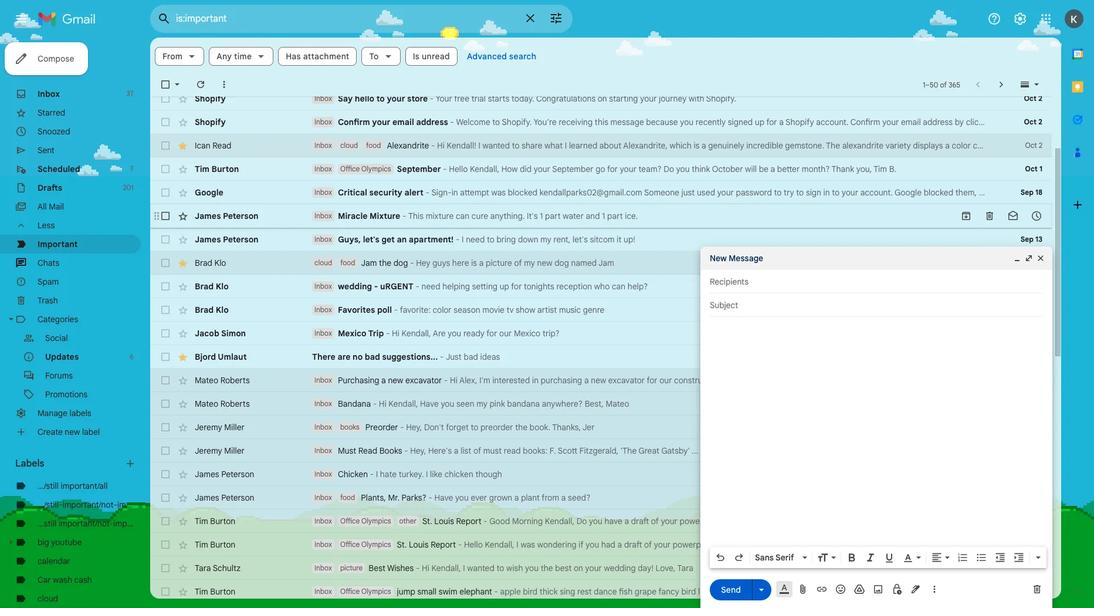 Task type: describe. For each thing, give the bounding box(es) containing it.
morning
[[512, 516, 543, 526]]

st. for st. louis report - hello kendall, i was wondering if you had a draft of your powerpoint that you could share with me so that i can look it over before our presentation next week? thanks, tim
[[397, 539, 407, 550]]

klo for inbox favorites poll - favorite: color season movie tv show artist music genre
[[216, 305, 229, 315]]

inbox inside the inbox wedding - urgent - need helping setting up for tonights reception who can help?
[[315, 282, 332, 291]]

1 horizontal spatial cloud
[[315, 258, 332, 267]]

to up how
[[512, 140, 520, 151]]

19 row from the top
[[150, 509, 1095, 533]]

sans serif
[[755, 552, 794, 563]]

mixture
[[370, 211, 400, 221]]

- right alexandrite
[[431, 140, 435, 151]]

forums
[[45, 370, 73, 381]]

1 vertical spatial before
[[918, 539, 943, 550]]

water
[[563, 211, 584, 221]]

0 horizontal spatial do
[[577, 516, 587, 526]]

the left models in the right of the page
[[925, 375, 937, 386]]

brad klo for inbox favorites poll - favorite: color season movie tv show artist music genre
[[195, 305, 229, 315]]

1 vertical spatial have
[[435, 492, 453, 503]]

big youtube
[[38, 537, 82, 548]]

2 vertical spatial share
[[773, 539, 794, 550]]

social
[[45, 333, 68, 343]]

0 vertical spatial oct 2
[[1024, 94, 1043, 103]]

1 brontë, from the left
[[722, 445, 749, 456]]

apple
[[500, 586, 521, 597]]

manage
[[38, 408, 67, 418]]

must
[[483, 445, 502, 456]]

from
[[542, 492, 559, 503]]

2 bird from the left
[[682, 586, 696, 597]]

- left just
[[440, 352, 444, 362]]

to left bring
[[487, 234, 495, 245]]

klo for jam the dog - hey guys here is a picture of my new dog named jam
[[215, 258, 226, 268]]

1 vertical spatial my
[[524, 258, 535, 268]]

labels
[[70, 408, 91, 418]]

september - hello kendall, how did your september go for your team? do you think october will be a better month? thank you, tim b.
[[397, 164, 897, 174]]

0 horizontal spatial need
[[422, 281, 441, 292]]

1 ... from the left
[[692, 445, 699, 456]]

burton for september - hello kendall, how did your september go for your team? do you think october will be a better month? thank you, tim b.
[[212, 164, 239, 174]]

- right bandana
[[373, 399, 377, 409]]

inbox must read books - hey, here's a list of must read books: f. scott fitzgerald, 'the great gatsby' ... emily brontë, 'wuthering heights' emily brontë, 'wuthering heights' ... margaret atwood,
[[315, 445, 1028, 456]]

Subject field
[[710, 299, 1044, 311]]

2 part from the left
[[607, 211, 623, 221]]

inbox guys, let's get an apartment! - i need to bring down my rent, let's sitcom it up!
[[315, 234, 636, 245]]

mr.
[[388, 492, 400, 503]]

1 vertical spatial read
[[358, 445, 377, 456]]

1 vertical spatial thanks,
[[552, 422, 581, 433]]

inbox inside "inbox confirm your email address - welcome to shopify. you're receiving this message because you recently signed up for a shopify account. confirm your email address by clicking the button below."
[[315, 117, 332, 126]]

0 vertical spatial wanted
[[483, 140, 510, 151]]

best
[[555, 563, 572, 573]]

for for do
[[607, 164, 618, 174]]

of down down
[[514, 258, 522, 268]]

get
[[382, 234, 395, 245]]

alexandrite
[[843, 140, 884, 151]]

for up incredible
[[767, 117, 777, 127]]

2 for alexandrite - hi kendall! i wanted to share what i learned about alexandrite, which is a genuinely incredible gemstone. the alexandrite variety displays a color change (alexa
[[1039, 141, 1043, 150]]

2 confirm from the left
[[851, 117, 881, 127]]

17 row from the top
[[150, 462, 1052, 486]]

0 vertical spatial shopify.
[[707, 93, 737, 104]]

important/not- for .../still-
[[62, 499, 117, 510]]

0 vertical spatial have
[[420, 399, 439, 409]]

alexandrite - hi kendall! i wanted to share what i learned about alexandrite, which is a genuinely incredible gemstone. the alexandrite variety displays a color change (alexa
[[387, 140, 1026, 151]]

1 september from the left
[[397, 164, 441, 174]]

unread
[[422, 51, 450, 62]]

important/not- for ...still
[[59, 518, 113, 529]]

insert photo image
[[873, 583, 884, 595]]

sep down 'should'
[[1021, 211, 1034, 220]]

1 vertical spatial me
[[821, 516, 832, 526]]

13 row from the top
[[150, 369, 1095, 392]]

st. louis report - good morning kendall, do you have a draft of your powerpoint that you could share with me so that i can look it over before our presentation next week? thank you
[[423, 516, 1095, 526]]

tim burton for jump small swim elephant - apple bird thick sing rest dance fish grape fancy bird laugh jacket goat happy gentle move clever sing slow fish bright elephant happy run delightful dance swim 
[[195, 586, 236, 597]]

0 vertical spatial food
[[366, 141, 381, 150]]

1 vertical spatial so
[[827, 539, 836, 550]]

a up incredible
[[780, 117, 784, 127]]

2 vertical spatial sep 13
[[1022, 258, 1043, 267]]

i up wish at left
[[517, 539, 519, 550]]

tonights
[[524, 281, 555, 292]]

favorites
[[338, 305, 375, 315]]

kendall, down good
[[485, 539, 515, 550]]

1 vertical spatial next
[[1009, 539, 1025, 550]]

1 vertical spatial shopify.
[[502, 117, 532, 127]]

gentle
[[790, 586, 813, 597]]

new message
[[710, 253, 764, 264]]

book.
[[530, 422, 551, 433]]

- left the alex,
[[444, 375, 448, 386]]

a right purchasing on the bottom of the page
[[382, 375, 386, 386]]

support image
[[988, 12, 1002, 26]]

2 let's from the left
[[573, 234, 588, 245]]

new message dialog
[[701, 247, 1053, 608]]

10
[[1036, 540, 1043, 549]]

1 swim from the left
[[439, 586, 458, 597]]

tue, sep 12, 2023, 3:32 pm element
[[1021, 304, 1043, 316]]

1 vertical spatial wanted
[[467, 563, 495, 573]]

5 ﻿͏ from the left
[[747, 93, 747, 104]]

.../still-
[[38, 499, 62, 510]]

hate
[[380, 469, 397, 480]]

a right here
[[479, 258, 484, 268]]

artist
[[538, 305, 557, 315]]

2 elephant from the left
[[938, 586, 971, 597]]

to right hello
[[377, 93, 385, 104]]

office olympics for jump small swim elephant - apple bird thick sing rest dance fish grape fancy bird laugh jacket goat happy gentle move clever sing slow fish bright elephant happy run delightful dance swim 
[[340, 587, 391, 596]]

clicking
[[966, 117, 995, 127]]

move
[[815, 586, 835, 597]]

1 'wuthering from the left
[[751, 445, 792, 456]]

inbox inside labels 'navigation'
[[38, 89, 60, 99]]

sep left the 5
[[1025, 563, 1037, 572]]

hi right 'trip'
[[392, 328, 400, 339]]

1 fish from the left
[[619, 586, 633, 597]]

labels
[[15, 458, 44, 470]]

7 row from the top
[[150, 228, 1052, 251]]

- left welcome
[[450, 117, 454, 127]]

1 horizontal spatial thank
[[1060, 516, 1082, 526]]

parks?
[[402, 492, 427, 503]]

burton for jump small swim elephant - apple bird thick sing rest dance fish grape fancy bird laugh jacket goat happy gentle move clever sing slow fish bright elephant happy run delightful dance swim 
[[210, 586, 236, 597]]

tim burton for september - hello kendall, how did your september go for your team? do you think october will be a better month? thank you, tim b.
[[195, 164, 239, 174]]

louis for st. louis report - hello kendall, i was wondering if you had a draft of your powerpoint that you could share with me so that i can look it over before our presentation next week? thanks, tim
[[409, 539, 429, 550]]

2 horizontal spatial it
[[900, 516, 905, 526]]

2 vertical spatial thanks,
[[1053, 539, 1081, 550]]

i up formatting options toolbar
[[862, 516, 864, 526]]

to right sign
[[832, 187, 840, 198]]

from
[[163, 51, 183, 62]]

sep left 4 in the bottom of the page
[[1025, 587, 1037, 596]]

0 horizontal spatial was
[[492, 187, 506, 198]]

19 ﻿͏ from the left
[[777, 93, 777, 104]]

promotions
[[45, 389, 88, 400]]

jump
[[397, 586, 415, 597]]

1 horizontal spatial account.
[[861, 187, 893, 198]]

advanced search button
[[462, 46, 541, 67]]

1 mexico from the left
[[338, 328, 367, 339]]

tim for september - hello kendall, how did your september go for your team? do you think october will be a better month? thank you, tim b.
[[195, 164, 210, 174]]

1 part from the left
[[545, 211, 561, 221]]

gmail image
[[38, 7, 102, 31]]

- up sign-
[[443, 164, 447, 174]]

0 horizontal spatial it
[[617, 234, 622, 245]]

2 'wuthering from the left
[[877, 445, 918, 456]]

0 vertical spatial read
[[213, 140, 232, 151]]

2 dog from the left
[[555, 258, 569, 268]]

2 emily from the left
[[827, 445, 846, 456]]

- right the wishes
[[416, 563, 420, 573]]

row containing google
[[150, 181, 1055, 204]]

- left apple
[[494, 586, 498, 597]]

1 vertical spatial picture
[[340, 563, 363, 572]]

1 vertical spatial share
[[780, 516, 801, 526]]

a left plant
[[515, 492, 519, 503]]

settings image
[[1014, 12, 1028, 26]]

1 vertical spatial look
[[875, 539, 891, 550]]

17 ﻿͏ from the left
[[772, 93, 772, 104]]

toggle split pane mode image
[[1019, 79, 1031, 90]]

a right be on the top of page
[[771, 164, 775, 174]]

4
[[1039, 587, 1043, 596]]

inbox inside inbox say hello to your store - your free trial starts today. congratulations on starting your journey with shopify. ﻿͏ ﻿͏ ﻿͏ ﻿͏ ﻿͏ ﻿͏ ﻿͏ ﻿͏ ﻿͏ ﻿͏ ﻿͏ ﻿͏ ﻿͏ ﻿͏ ﻿͏ ﻿͏ ﻿͏ ﻿͏ ﻿͏ ﻿͏ ﻿͏ ﻿͏ ﻿͏ ﻿͏ ﻿͏
[[315, 94, 332, 103]]

2 horizontal spatial in
[[824, 187, 830, 198]]

starting
[[609, 93, 638, 104]]

undo ‪(⌘z)‬ image
[[715, 552, 727, 563]]

2 bad from the left
[[464, 352, 478, 362]]

inbox inside inbox chicken - i hate turkey. i like chicken though
[[315, 470, 332, 478]]

kendall, up small
[[432, 563, 461, 573]]

main menu image
[[14, 12, 28, 26]]

shopify for say
[[195, 93, 226, 104]]

more formatting options image
[[1033, 552, 1045, 563]]

like
[[430, 469, 443, 480]]

- right books
[[404, 445, 408, 456]]

site.
[[724, 375, 739, 386]]

13 ﻿͏ from the left
[[764, 93, 764, 104]]

7 ﻿͏ from the left
[[751, 93, 751, 104]]

run
[[998, 586, 1011, 597]]

11 ﻿͏ from the left
[[760, 93, 760, 104]]

cell for inbox must read books - hey, here's a list of must read books: f. scott fitzgerald, 'the great gatsby' ... emily brontë, 'wuthering heights' emily brontë, 'wuthering heights' ... margaret atwood,
[[1010, 445, 1052, 457]]

minimize image
[[1013, 254, 1022, 263]]

row containing tara schultz
[[150, 556, 1052, 580]]

me for with
[[803, 375, 815, 386]]

2 email from the left
[[901, 117, 921, 127]]

cell for plants, mr. parks? - have you ever grown a plant from a seed?
[[1010, 492, 1052, 504]]

inbox purchasing a new excavator - hi alex, i'm interested in purchasing a new excavator for our construction site. can you provide me with more information about the models available and their prices? thanks,
[[315, 375, 1095, 386]]

advanced
[[467, 51, 507, 62]]

thick
[[540, 586, 558, 597]]

- down plants, mr. parks? - have you ever grown a plant from a seed?
[[458, 539, 462, 550]]

miller for preorder
[[224, 422, 245, 433]]

bandana
[[338, 399, 371, 409]]

oct up 'sep 18'
[[1026, 164, 1038, 173]]

1 horizontal spatial picture
[[486, 258, 512, 268]]

clear search image
[[519, 6, 542, 30]]

1 horizontal spatial wedding
[[604, 563, 636, 573]]

- left 'your' at left
[[430, 93, 434, 104]]

8 ﻿͏ from the left
[[753, 93, 753, 104]]

peterson for plants, mr. parks? - have you ever grown a plant from a seed?
[[221, 492, 254, 503]]

the down get
[[379, 258, 392, 268]]

2 excavator from the left
[[609, 375, 645, 386]]

2 happy from the left
[[973, 586, 996, 597]]

brad for inbox favorites poll - favorite: color season movie tv show artist music genre
[[195, 305, 214, 315]]

1 horizontal spatial on
[[598, 93, 607, 104]]

0 horizontal spatial and
[[586, 211, 600, 221]]

- left "hate"
[[370, 469, 374, 480]]

youtube
[[51, 537, 82, 548]]

of right 'have'
[[651, 516, 659, 526]]

- up here
[[456, 234, 460, 245]]

- right urgent
[[416, 281, 420, 292]]

sep 13 for this mixture can cure anything. it's 1 part water and 1 part ice.
[[1021, 211, 1043, 220]]

older image
[[996, 79, 1008, 90]]

important
[[38, 239, 78, 249]]

shopify up gemstone.
[[786, 117, 814, 127]]

forums link
[[45, 370, 73, 381]]

inbox say hello to your store - your free trial starts today. congratulations on starting your journey with shopify. ﻿͏ ﻿͏ ﻿͏ ﻿͏ ﻿͏ ﻿͏ ﻿͏ ﻿͏ ﻿͏ ﻿͏ ﻿͏ ﻿͏ ﻿͏ ﻿͏ ﻿͏ ﻿͏ ﻿͏ ﻿͏ ﻿͏ ﻿͏ ﻿͏ ﻿͏ ﻿͏ ﻿͏ ﻿͏
[[315, 93, 789, 104]]

2 heights' from the left
[[920, 445, 950, 456]]

2 jam from the left
[[599, 258, 614, 268]]

i up here
[[462, 234, 464, 245]]

1 tara from the left
[[195, 563, 211, 573]]

i left "hate"
[[376, 469, 378, 480]]

inbox inside inbox must read books - hey, here's a list of must read books: f. scott fitzgerald, 'the great gatsby' ... emily brontë, 'wuthering heights' emily brontë, 'wuthering heights' ... margaret atwood,
[[315, 446, 332, 455]]

1 2 from the top
[[1039, 94, 1043, 103]]

14 ﻿͏ from the left
[[766, 93, 766, 104]]

1 vertical spatial hello
[[464, 539, 483, 550]]

1 email from the left
[[393, 117, 414, 127]]

bjord umlaut
[[195, 352, 247, 362]]

more
[[835, 375, 854, 386]]

kendall!
[[447, 140, 476, 151]]

2 vertical spatial it
[[893, 539, 898, 550]]

0 vertical spatial next
[[1016, 516, 1032, 526]]

ican read
[[195, 140, 232, 151]]

18 ﻿͏ from the left
[[774, 93, 774, 104]]

to right forget
[[471, 422, 479, 433]]

attach files image
[[798, 583, 809, 595]]

to left try
[[774, 187, 782, 198]]

guys,
[[338, 234, 361, 245]]

10 row from the top
[[150, 298, 1052, 322]]

journey
[[659, 93, 687, 104]]

the left button
[[997, 117, 1009, 127]]

of right the list
[[474, 445, 481, 456]]

0 horizontal spatial wedding
[[338, 281, 372, 292]]

numbered list ‪(⌘⇧7)‬ image
[[957, 552, 969, 563]]

10 ﻿͏ from the left
[[758, 93, 758, 104]]

to left wish at left
[[497, 563, 504, 573]]

- left this
[[403, 211, 406, 221]]

cash
[[74, 575, 92, 585]]

close image
[[1037, 254, 1046, 263]]

new down "there are no bad suggestions... - just bad ideas"
[[388, 375, 403, 386]]

15 row from the top
[[150, 416, 1052, 439]]

important for ...still important/not-important
[[113, 518, 150, 529]]

1 vertical spatial draft
[[624, 539, 642, 550]]

0 vertical spatial so
[[834, 516, 843, 526]]

tim for jump small swim elephant - apple bird thick sing rest dance fish grape fancy bird laugh jacket goat happy gentle move clever sing slow fish bright elephant happy run delightful dance swim 
[[195, 586, 208, 597]]

23 ﻿͏ from the left
[[785, 93, 785, 104]]

1 sing from the left
[[560, 586, 575, 597]]

to right welcome
[[493, 117, 500, 127]]

i right what
[[565, 140, 567, 151]]

gatsby'
[[662, 445, 690, 456]]

for left construction
[[647, 375, 658, 386]]

should
[[1010, 187, 1035, 198]]

anywhere?
[[542, 399, 583, 409]]

16 row from the top
[[150, 439, 1052, 462]]

2 blocked from the left
[[924, 187, 954, 198]]

will
[[745, 164, 757, 174]]

trip
[[368, 328, 384, 339]]

st. for st. louis report - good morning kendall, do you have a draft of your powerpoint that you could share with me so that i can look it over before our presentation next week? thank you
[[423, 516, 432, 526]]

.../still-important/not-important link
[[38, 499, 154, 510]]

peterson for inbox guys, let's get an apartment! - i need to bring down my rent, let's sitcom it up!
[[223, 234, 259, 245]]

0 horizontal spatial color
[[433, 305, 452, 315]]

categories link
[[38, 314, 78, 325]]

2 september from the left
[[552, 164, 594, 174]]

office for september - hello kendall, how did your september go for your team? do you think october will be a better month? thank you, tim b.
[[340, 164, 360, 173]]

olympics for jump small swim elephant - apple bird thick sing rest dance fish grape fancy bird laugh jacket goat happy gentle move clever sing slow fish bright elephant happy run delightful dance swim 
[[362, 587, 391, 596]]

oct left below.
[[1024, 117, 1037, 126]]

james for inbox guys, let's get an apartment! - i need to bring down my rent, let's sitcom it up!
[[195, 234, 221, 245]]

1 vertical spatial week?
[[1027, 539, 1051, 550]]

pink
[[490, 399, 505, 409]]

sep left 10
[[1021, 540, 1034, 549]]

2 horizontal spatial my
[[541, 234, 552, 245]]

0 vertical spatial about
[[600, 140, 622, 151]]

2 dance from the left
[[1049, 586, 1073, 597]]

0 vertical spatial week?
[[1034, 516, 1058, 526]]

1 happy from the left
[[765, 586, 788, 597]]

jeremy for inbox
[[195, 445, 222, 456]]

james peterson for inbox chicken - i hate turkey. i like chicken though
[[195, 469, 254, 480]]

1 vertical spatial was
[[521, 539, 535, 550]]

0 horizontal spatial up
[[500, 281, 509, 292]]

0 horizontal spatial thank
[[832, 164, 855, 174]]

ice.
[[625, 211, 638, 221]]

the left book.
[[515, 422, 528, 433]]

- right the parks?
[[429, 492, 433, 503]]

- right alert
[[426, 187, 430, 198]]

24 ﻿͏ from the left
[[787, 93, 787, 104]]

a left genuinely on the top
[[702, 140, 707, 151]]

schultz
[[213, 563, 241, 573]]

hi up preorder
[[379, 399, 387, 409]]

- right 'trip'
[[386, 328, 390, 339]]

poll
[[377, 305, 392, 315]]

inbox link
[[38, 89, 60, 99]]

1 horizontal spatial and
[[1003, 375, 1017, 386]]

attempt
[[460, 187, 489, 198]]

1 confirm from the left
[[338, 117, 370, 127]]

brad for inbox wedding - urgent - need helping setting up for tonights reception who can help?
[[195, 281, 214, 292]]

0 vertical spatial hello
[[449, 164, 468, 174]]

sep 4
[[1025, 587, 1043, 596]]

new up tonights on the top of page
[[537, 258, 553, 268]]

22 row from the top
[[150, 580, 1095, 603]]

all mail link
[[38, 201, 64, 212]]

1 horizontal spatial in
[[532, 375, 539, 386]]

1 50 of 365
[[923, 80, 961, 89]]

0 vertical spatial powerpoint
[[680, 516, 722, 526]]

someone
[[644, 187, 680, 198]]

roberts for bandana
[[220, 399, 250, 409]]

grape
[[635, 586, 657, 597]]

2 tara from the left
[[678, 563, 694, 573]]

0 horizontal spatial in
[[452, 187, 458, 198]]

1 elephant from the left
[[460, 586, 492, 597]]

delightful
[[1013, 586, 1047, 597]]

sep left close image
[[1022, 258, 1035, 267]]

kendall, up preorder
[[389, 399, 418, 409]]

which
[[670, 140, 692, 151]]

1 horizontal spatial color
[[952, 140, 971, 151]]

new inside labels 'navigation'
[[65, 427, 80, 437]]

9 ﻿͏ from the left
[[756, 93, 756, 104]]

13 for this mixture can cure anything. it's 1 part water and 1 part ice.
[[1036, 211, 1043, 220]]

2 brontë, from the left
[[848, 445, 875, 456]]

though
[[476, 469, 502, 480]]

1 right "it's"
[[540, 211, 543, 221]]

a right the from
[[562, 492, 566, 503]]

1 vertical spatial presentation
[[960, 539, 1007, 550]]

calendar
[[38, 556, 70, 566]]

2 swim from the left
[[1075, 586, 1094, 597]]

2 fish from the left
[[898, 586, 912, 597]]

the left best
[[541, 563, 553, 573]]

office for st. louis report - good morning kendall, do you have a draft of your powerpoint that you could share with me so that i can look it over before our presentation next week? thank you
[[340, 516, 360, 525]]

inbox wedding - urgent - need helping setting up for tonights reception who can help?
[[315, 281, 648, 292]]

1 up sitcom
[[602, 211, 605, 221]]

row containing jacob simon
[[150, 322, 1052, 345]]

1 vertical spatial about
[[901, 375, 923, 386]]

message
[[611, 117, 644, 127]]

insert emoji ‪(⌘⇧2)‬ image
[[835, 583, 847, 595]]

underline ‪(⌘u)‬ image
[[884, 552, 896, 564]]

- right poll
[[394, 305, 398, 315]]

peterson for inbox miracle mixture - this mixture can cure anything. it's 1 part water and 1 part ice.
[[223, 211, 259, 221]]

row containing bjord umlaut
[[150, 345, 1052, 369]]

4 row from the top
[[150, 157, 1052, 181]]

is unread
[[413, 51, 450, 62]]

starred
[[38, 107, 65, 118]]

did
[[520, 164, 532, 174]]

0 vertical spatial draft
[[631, 516, 649, 526]]

kendall, left how
[[470, 164, 500, 174]]

klo for inbox wedding - urgent - need helping setting up for tonights reception who can help?
[[216, 281, 229, 292]]

important for .../still-important/not-important
[[117, 499, 154, 510]]

15 ﻿͏ from the left
[[768, 93, 768, 104]]

starred link
[[38, 107, 65, 118]]

Message Body text field
[[710, 323, 1044, 543]]

sep left 18
[[1021, 188, 1034, 197]]

0 vertical spatial before
[[925, 516, 950, 526]]

but
[[979, 187, 992, 198]]

a left the list
[[454, 445, 459, 456]]

olympics for september - hello kendall, how did your september go for your team? do you think october will be a better month? thank you, tim b.
[[362, 164, 391, 173]]

1 dance from the left
[[594, 586, 617, 597]]

1 vertical spatial could
[[750, 539, 771, 550]]

music
[[559, 305, 581, 315]]

1 vertical spatial hey,
[[410, 445, 426, 456]]

insert signature image
[[910, 583, 922, 595]]

food for plants,
[[340, 493, 355, 502]]

today.
[[512, 93, 535, 104]]

month?
[[802, 164, 830, 174]]

oct right (alexa
[[1026, 141, 1037, 150]]

0 vertical spatial up
[[755, 117, 765, 127]]

chicken
[[338, 469, 368, 480]]

a right 'have'
[[625, 516, 629, 526]]

a right displays
[[946, 140, 950, 151]]

shopify for confirm
[[195, 117, 226, 127]]

...still important/not-important link
[[38, 518, 150, 529]]

kendall, left 'are'
[[402, 328, 431, 339]]



Task type: locate. For each thing, give the bounding box(es) containing it.
cell for inbox purchasing a new excavator - hi alex, i'm interested in purchasing a new excavator for our construction site. can you provide me with more information about the models available and their prices? thanks,
[[1010, 374, 1052, 386]]

part
[[545, 211, 561, 221], [607, 211, 623, 221]]

was down morning
[[521, 539, 535, 550]]

hi left the alex,
[[450, 375, 458, 386]]

1 olympics from the top
[[362, 164, 391, 173]]

1 vertical spatial brad klo
[[195, 281, 229, 292]]

4 cell from the top
[[1010, 398, 1052, 410]]

james peterson for plants, mr. parks? - have you ever grown a plant from a seed?
[[195, 492, 254, 503]]

18 row from the top
[[150, 486, 1052, 509]]

1 horizontal spatial louis
[[435, 516, 454, 526]]

scheduled link
[[38, 164, 80, 174]]

...still important/not-important
[[38, 518, 150, 529]]

i left wish at left
[[463, 563, 465, 573]]

olympics for st. louis report - hello kendall, i was wondering if you had a draft of your powerpoint that you could share with me so that i can look it over before our presentation next week? thanks, tim
[[362, 540, 391, 549]]

12 ﻿͏ from the left
[[762, 93, 762, 104]]

formatting options toolbar
[[710, 547, 1047, 568]]

0 horizontal spatial ...
[[692, 445, 699, 456]]

from button
[[155, 47, 204, 66]]

food left alexandrite
[[366, 141, 381, 150]]

before
[[925, 516, 950, 526], [918, 539, 943, 550]]

to
[[377, 93, 385, 104], [493, 117, 500, 127], [512, 140, 520, 151], [774, 187, 782, 198], [797, 187, 804, 198], [832, 187, 840, 198], [487, 234, 495, 245], [471, 422, 479, 433], [497, 563, 504, 573]]

insert link ‪(⌘k)‬ image
[[816, 583, 828, 595]]

blocked
[[508, 187, 538, 198], [924, 187, 954, 198]]

go
[[596, 164, 605, 174]]

16 ﻿͏ from the left
[[770, 93, 770, 104]]

shopify up ican read at the top of page
[[195, 117, 226, 127]]

3 tim burton from the top
[[195, 539, 236, 550]]

1 miller from the top
[[224, 422, 245, 433]]

0 vertical spatial brad
[[195, 258, 212, 268]]

0 vertical spatial share
[[522, 140, 543, 151]]

olympics up security
[[362, 164, 391, 173]]

1 vertical spatial need
[[422, 281, 441, 292]]

inbox inside inbox mexico trip - hi kendall, are you ready for our mexico trip?
[[315, 329, 332, 337]]

1 emily from the left
[[701, 445, 720, 456]]

1 james peterson from the top
[[195, 211, 259, 221]]

- left urgent
[[374, 281, 378, 292]]

of right 50
[[941, 80, 947, 89]]

and left their in the bottom right of the page
[[1003, 375, 1017, 386]]

row containing ican read
[[150, 134, 1052, 157]]

fish
[[619, 586, 633, 597], [898, 586, 912, 597]]

2 vertical spatial 13
[[1037, 258, 1043, 267]]

mexico down the show
[[514, 328, 541, 339]]

2 cell from the top
[[1010, 351, 1052, 363]]

0 vertical spatial important/not-
[[62, 499, 117, 510]]

5 cell from the top
[[1010, 421, 1052, 433]]

1 horizontal spatial need
[[466, 234, 485, 245]]

1 address from the left
[[416, 117, 448, 127]]

1 horizontal spatial is
[[694, 140, 700, 151]]

1 horizontal spatial about
[[901, 375, 923, 386]]

1 tim burton from the top
[[195, 164, 239, 174]]

st. up the wishes
[[397, 539, 407, 550]]

it up formatting options toolbar
[[900, 516, 905, 526]]

i left like at the bottom of page
[[426, 469, 428, 480]]

are
[[433, 328, 446, 339]]

office olympics down the best
[[340, 587, 391, 596]]

anything.
[[491, 211, 525, 221]]

toggle confidential mode image
[[892, 583, 903, 595]]

insert files using drive image
[[854, 583, 866, 595]]

thanks, right the prices?
[[1068, 375, 1095, 386]]

row down go
[[150, 181, 1055, 204]]

your
[[436, 93, 452, 104]]

oct 2 right (alexa
[[1026, 141, 1043, 150]]

row down who
[[150, 298, 1052, 322]]

bird
[[523, 586, 538, 597], [682, 586, 696, 597]]

1 vertical spatial klo
[[216, 281, 229, 292]]

0 horizontal spatial brontë,
[[722, 445, 749, 456]]

displays
[[913, 140, 944, 151]]

mateo roberts for purchasing
[[195, 375, 250, 386]]

advanced search
[[467, 51, 537, 62]]

james peterson for inbox guys, let's get an apartment! - i need to bring down my rent, let's sitcom it up!
[[195, 234, 259, 245]]

burton for st. louis report - good morning kendall, do you have a draft of your powerpoint that you could share with me so that i can look it over before our presentation next week? thank you
[[210, 516, 236, 526]]

9 row from the top
[[150, 275, 1052, 298]]

0 vertical spatial was
[[492, 187, 506, 198]]

sep 13
[[1021, 211, 1043, 220], [1021, 235, 1043, 244], [1022, 258, 1043, 267]]

2 james from the top
[[195, 234, 221, 245]]

1 jeremy miller from the top
[[195, 422, 245, 433]]

slow
[[880, 586, 896, 597]]

office olympics up the best
[[340, 540, 391, 549]]

None search field
[[150, 5, 573, 33]]

1 row from the top
[[150, 87, 1052, 110]]

so
[[834, 516, 843, 526], [827, 539, 836, 550]]

report for good morning kendall, do you have a draft of your powerpoint that you could share with me so that i can look it over before our presentation next week? thank you
[[456, 516, 482, 526]]

8 cell from the top
[[1010, 492, 1052, 504]]

dance
[[594, 586, 617, 597], [1049, 586, 1073, 597]]

oct 2 for welcome to shopify. you're receiving this message because you recently signed up for a shopify account. confirm your email address by clicking the button below.
[[1024, 117, 1043, 126]]

used
[[697, 187, 715, 198]]

2 horizontal spatial cloud
[[340, 141, 358, 150]]

incredible
[[747, 140, 783, 151]]

4 office olympics from the top
[[340, 587, 391, 596]]

1 horizontal spatial it
[[893, 539, 898, 550]]

up
[[755, 117, 765, 127], [500, 281, 509, 292]]

inbox inside inbox critical security alert - sign-in attempt was blocked kendallparks02@gmail.com someone just used your password to try to sign in to your account. google blocked them, but you should chec
[[315, 188, 332, 197]]

you
[[680, 117, 694, 127], [677, 164, 690, 174], [994, 187, 1008, 198], [448, 328, 461, 339], [758, 375, 771, 386], [441, 399, 454, 409], [455, 492, 469, 503], [589, 516, 603, 526], [742, 516, 755, 526], [1084, 516, 1095, 526], [586, 539, 599, 550], [735, 539, 748, 550], [525, 563, 539, 573]]

3 ﻿͏ from the left
[[743, 93, 743, 104]]

is unread button
[[405, 47, 458, 66]]

13 for i need to bring down my rent, let's sitcom it up!
[[1036, 235, 1043, 244]]

cloud inside labels 'navigation'
[[38, 593, 58, 604]]

1 vertical spatial oct 2
[[1024, 117, 1043, 126]]

in right interested
[[532, 375, 539, 386]]

0 horizontal spatial st.
[[397, 539, 407, 550]]

1 vertical spatial wedding
[[604, 563, 636, 573]]

0 vertical spatial me
[[803, 375, 815, 386]]

this
[[408, 211, 424, 221]]

0 horizontal spatial address
[[416, 117, 448, 127]]

13 right the pop out icon
[[1037, 258, 1043, 267]]

me
[[803, 375, 815, 386], [821, 516, 832, 526], [814, 539, 825, 550]]

are
[[338, 352, 351, 362]]

louis for st. louis report - good morning kendall, do you have a draft of your powerpoint that you could share with me so that i can look it over before our presentation next week? thank you
[[435, 516, 454, 526]]

trip?
[[543, 328, 560, 339]]

oct 2 for hi kendall! i wanted to share what i learned about alexandrite, which is a genuinely incredible gemstone. the alexandrite variety displays a color change (alexa
[[1026, 141, 1043, 150]]

mateo for purchasing a new excavator
[[195, 375, 218, 386]]

confirm up alexandrite
[[851, 117, 881, 127]]

cell for inbox bandana - hi kendall, have you seen my pink bandana anywhere? best, mateo
[[1010, 398, 1052, 410]]

email up alexandrite
[[393, 117, 414, 127]]

season
[[454, 305, 480, 315]]

hi up small
[[422, 563, 430, 573]]

inbox inside inbox bandana - hi kendall, have you seen my pink bandana anywhere? best, mateo
[[315, 399, 332, 408]]

2 ﻿͏ from the left
[[741, 93, 741, 104]]

favorite:
[[400, 305, 431, 315]]

james peterson for inbox miracle mixture - this mixture can cure anything. it's 1 part water and 1 part ice.
[[195, 211, 259, 221]]

25 ﻿͏ from the left
[[789, 93, 789, 104]]

8 row from the top
[[150, 251, 1052, 275]]

row up purchasing
[[150, 345, 1052, 369]]

pop out image
[[1025, 254, 1034, 263]]

wondering
[[537, 539, 577, 550]]

seed?
[[568, 492, 591, 503]]

brad klo for jam the dog - hey guys here is a picture of my new dog named jam
[[195, 258, 226, 268]]

3 office from the top
[[340, 540, 360, 549]]

wedding up 'favorites'
[[338, 281, 372, 292]]

do up if
[[577, 516, 587, 526]]

more options image
[[931, 583, 938, 595]]

2 office from the top
[[340, 516, 360, 525]]

1 vertical spatial account.
[[861, 187, 893, 198]]

1 vertical spatial color
[[433, 305, 452, 315]]

2 2 from the top
[[1039, 117, 1043, 126]]

0 horizontal spatial is
[[471, 258, 477, 268]]

great
[[639, 445, 660, 456]]

1 horizontal spatial 'wuthering
[[877, 445, 918, 456]]

0 horizontal spatial about
[[600, 140, 622, 151]]

google down ican read at the top of page
[[195, 187, 223, 198]]

0 vertical spatial could
[[757, 516, 778, 526]]

0 horizontal spatial account.
[[817, 117, 849, 127]]

- right preorder
[[400, 422, 404, 433]]

cell for preorder - hey, don't forget to preorder the book. thanks, jer
[[1010, 421, 1052, 433]]

olympics down plants, at the bottom of the page
[[362, 516, 391, 525]]

0 horizontal spatial let's
[[363, 234, 380, 245]]

0 vertical spatial miller
[[224, 422, 245, 433]]

1 up 18
[[1040, 164, 1043, 173]]

0 horizontal spatial shopify.
[[502, 117, 532, 127]]

about right information
[[901, 375, 923, 386]]

1 vertical spatial powerpoint
[[673, 539, 715, 550]]

bad right no
[[365, 352, 380, 362]]

13 down 18
[[1036, 211, 1043, 220]]

search
[[510, 51, 537, 62]]

important down .../still-important/not-important link
[[113, 518, 150, 529]]

2 olympics from the top
[[362, 516, 391, 525]]

powerpoint
[[680, 516, 722, 526], [673, 539, 715, 550]]

inbox miracle mixture - this mixture can cure anything. it's 1 part water and 1 part ice.
[[315, 211, 638, 221]]

here's
[[428, 445, 452, 456]]

13 up close image
[[1036, 235, 1043, 244]]

is
[[413, 51, 420, 62]]

1 vertical spatial important/not-
[[59, 518, 113, 529]]

to right try
[[797, 187, 804, 198]]

2 google from the left
[[895, 187, 922, 198]]

a
[[780, 117, 784, 127], [702, 140, 707, 151], [946, 140, 950, 151], [771, 164, 775, 174], [479, 258, 484, 268], [382, 375, 386, 386], [585, 375, 589, 386], [454, 445, 459, 456], [515, 492, 519, 503], [562, 492, 566, 503], [625, 516, 629, 526], [618, 539, 622, 550]]

wed, sep 13, 2023, 11:22 am element
[[1021, 281, 1043, 292]]

1 james from the top
[[195, 211, 221, 221]]

1 vertical spatial food
[[341, 258, 355, 267]]

cell for inbox chicken - i hate turkey. i like chicken though
[[1010, 468, 1052, 480]]

3 cell from the top
[[1010, 374, 1052, 386]]

jeremy miller
[[195, 422, 245, 433], [195, 445, 245, 456]]

scott
[[558, 445, 578, 456]]

2 vertical spatial me
[[814, 539, 825, 550]]

tim burton for st. louis report - hello kendall, i was wondering if you had a draft of your powerpoint that you could share with me so that i can look it over before our presentation next week? thanks, tim
[[195, 539, 236, 550]]

4 tim burton from the top
[[195, 586, 236, 597]]

0 horizontal spatial google
[[195, 187, 223, 198]]

try
[[784, 187, 795, 198]]

discard draft ‪(⌘⇧d)‬ image
[[1032, 583, 1044, 595]]

14 row from the top
[[150, 392, 1052, 416]]

jam
[[361, 258, 377, 268], [599, 258, 614, 268]]

inbox inside inbox miracle mixture - this mixture can cure anything. it's 1 part water and 1 part ice.
[[315, 211, 332, 220]]

hey, left the don't
[[406, 422, 422, 433]]

1 ﻿͏ from the left
[[739, 93, 739, 104]]

promotions link
[[45, 389, 88, 400]]

6 row from the top
[[150, 204, 1052, 228]]

1 excavator from the left
[[406, 375, 442, 386]]

1 left 50
[[923, 80, 926, 89]]

bold ‪(⌘b)‬ image
[[846, 552, 858, 563]]

0 vertical spatial st.
[[423, 516, 432, 526]]

3 brad klo from the top
[[195, 305, 229, 315]]

tab list
[[1062, 38, 1095, 566]]

0 horizontal spatial excavator
[[406, 375, 442, 386]]

let's
[[363, 234, 380, 245], [573, 234, 588, 245]]

Search mail text field
[[176, 13, 516, 25]]

miracle
[[338, 211, 368, 221]]

office olympics up critical
[[340, 164, 391, 173]]

1 vertical spatial it
[[900, 516, 905, 526]]

1 horizontal spatial st.
[[423, 516, 432, 526]]

1 horizontal spatial fish
[[898, 586, 912, 597]]

picture
[[486, 258, 512, 268], [340, 563, 363, 572]]

0 horizontal spatial on
[[574, 563, 583, 573]]

1 heights' from the left
[[794, 445, 824, 456]]

setting
[[472, 281, 498, 292]]

office
[[340, 164, 360, 173], [340, 516, 360, 525], [340, 540, 360, 549], [340, 587, 360, 596]]

share
[[522, 140, 543, 151], [780, 516, 801, 526], [773, 539, 794, 550]]

2 brad klo from the top
[[195, 281, 229, 292]]

cell
[[1010, 328, 1052, 339], [1010, 351, 1052, 363], [1010, 374, 1052, 386], [1010, 398, 1052, 410], [1010, 421, 1052, 433], [1010, 445, 1052, 457], [1010, 468, 1052, 480], [1010, 492, 1052, 504], [1010, 515, 1052, 527]]

0 horizontal spatial part
[[545, 211, 561, 221]]

construction
[[674, 375, 722, 386]]

3 office olympics from the top
[[340, 540, 391, 549]]

label
[[82, 427, 100, 437]]

big
[[38, 537, 49, 548]]

0 horizontal spatial sing
[[560, 586, 575, 597]]

1 horizontal spatial brontë,
[[848, 445, 875, 456]]

1 horizontal spatial september
[[552, 164, 594, 174]]

miller for inbox
[[224, 445, 245, 456]]

good
[[490, 516, 510, 526]]

jeremy miller for preorder
[[195, 422, 245, 433]]

more image
[[218, 79, 230, 90]]

burton
[[212, 164, 239, 174], [210, 516, 236, 526], [210, 539, 236, 550], [210, 586, 236, 597]]

2 vertical spatial oct 2
[[1026, 141, 1043, 150]]

2 miller from the top
[[224, 445, 245, 456]]

1 vertical spatial do
[[577, 516, 587, 526]]

urgent
[[380, 281, 414, 292]]

shopify down refresh image
[[195, 93, 226, 104]]

row up the had at the right bottom of the page
[[150, 509, 1095, 533]]

4 ﻿͏ from the left
[[745, 93, 745, 104]]

swim right small
[[439, 586, 458, 597]]

a up best,
[[585, 375, 589, 386]]

- left good
[[484, 516, 488, 526]]

0 horizontal spatial jam
[[361, 258, 377, 268]]

up right signed
[[755, 117, 765, 127]]

had
[[602, 539, 616, 550]]

search mail image
[[154, 8, 175, 29]]

brad klo for inbox wedding - urgent - need helping setting up for tonights reception who can help?
[[195, 281, 229, 292]]

new up best,
[[591, 375, 606, 386]]

guys
[[433, 258, 450, 268]]

6 ﻿͏ from the left
[[749, 93, 749, 104]]

0 vertical spatial picture
[[486, 258, 512, 268]]

roberts
[[220, 375, 250, 386], [220, 399, 250, 409]]

2 roberts from the top
[[220, 399, 250, 409]]

over
[[907, 516, 923, 526], [900, 539, 916, 550]]

there are no bad suggestions... - just bad ideas
[[312, 352, 500, 362]]

chicken
[[445, 469, 474, 480]]

sans serif option
[[753, 552, 801, 563]]

1 horizontal spatial shopify.
[[707, 93, 737, 104]]

redo ‪(⌘y)‬ image
[[734, 552, 745, 563]]

our
[[499, 328, 512, 339], [660, 375, 672, 386], [952, 516, 965, 526], [945, 539, 958, 550]]

have
[[605, 516, 623, 526]]

1 horizontal spatial dance
[[1049, 586, 1073, 597]]

row down fitzgerald,
[[150, 462, 1052, 486]]

None checkbox
[[160, 116, 171, 128], [160, 140, 171, 151], [160, 163, 171, 175], [160, 210, 171, 222], [160, 257, 171, 269], [160, 281, 171, 292], [160, 374, 171, 386], [160, 492, 171, 504], [160, 515, 171, 527], [160, 539, 171, 551], [160, 562, 171, 574], [160, 116, 171, 128], [160, 140, 171, 151], [160, 163, 171, 175], [160, 210, 171, 222], [160, 257, 171, 269], [160, 281, 171, 292], [160, 374, 171, 386], [160, 492, 171, 504], [160, 515, 171, 527], [160, 539, 171, 551], [160, 562, 171, 574]]

compose
[[38, 53, 74, 64]]

of up day!
[[644, 539, 652, 550]]

1 vertical spatial miller
[[224, 445, 245, 456]]

for right ready
[[487, 328, 497, 339]]

me for so
[[814, 539, 825, 550]]

wedding
[[338, 281, 372, 292], [604, 563, 636, 573]]

oct down toggle split pane mode icon
[[1024, 94, 1037, 103]]

cell for inbox mexico trip - hi kendall, are you ready for our mexico trip?
[[1010, 328, 1052, 339]]

inbox critical security alert - sign-in attempt was blocked kendallparks02@gmail.com someone just used your password to try to sign in to your account. google blocked them, but you should chec
[[315, 187, 1055, 198]]

2 mateo roberts from the top
[[195, 399, 250, 409]]

row
[[150, 87, 1052, 110], [150, 110, 1062, 134], [150, 134, 1052, 157], [150, 157, 1052, 181], [150, 181, 1055, 204], [150, 204, 1052, 228], [150, 228, 1052, 251], [150, 251, 1052, 275], [150, 275, 1052, 298], [150, 298, 1052, 322], [150, 322, 1052, 345], [150, 345, 1052, 369], [150, 369, 1095, 392], [150, 392, 1052, 416], [150, 416, 1052, 439], [150, 439, 1052, 462], [150, 462, 1052, 486], [150, 486, 1052, 509], [150, 509, 1095, 533], [150, 533, 1095, 556], [150, 556, 1052, 580], [150, 580, 1095, 603]]

tim for st. louis report - hello kendall, i was wondering if you had a draft of your powerpoint that you could share with me so that i can look it over before our presentation next week? thanks, tim
[[195, 539, 208, 550]]

1 cell from the top
[[1010, 328, 1052, 339]]

0 vertical spatial look
[[882, 516, 898, 526]]

oct 1
[[1026, 164, 1043, 173]]

shopify. up recently
[[707, 93, 737, 104]]

brad for jam the dog - hey guys here is a picture of my new dog named jam
[[195, 258, 212, 268]]

for right go
[[607, 164, 618, 174]]

4 olympics from the top
[[362, 587, 391, 596]]

0 vertical spatial important
[[117, 499, 154, 510]]

let's right rent, at right
[[573, 234, 588, 245]]

do right the team?
[[664, 164, 674, 174]]

2 vertical spatial brad klo
[[195, 305, 229, 315]]

0 vertical spatial account.
[[817, 117, 849, 127]]

address down 'your' at left
[[416, 117, 448, 127]]

2 vertical spatial my
[[477, 399, 488, 409]]

1 bad from the left
[[365, 352, 380, 362]]

2 row from the top
[[150, 110, 1062, 134]]

inbox inside inbox favorites poll - favorite: color season movie tv show artist music genre
[[315, 305, 332, 314]]

1 dog from the left
[[394, 258, 408, 268]]

0 horizontal spatial blocked
[[508, 187, 538, 198]]

2 jeremy from the top
[[195, 445, 222, 456]]

0 vertical spatial sep 13
[[1021, 211, 1043, 220]]

2 for inbox confirm your email address - welcome to shopify. you're receiving this message because you recently signed up for a shopify account. confirm your email address by clicking the button below.
[[1039, 117, 1043, 126]]

0 vertical spatial it
[[617, 234, 622, 245]]

inbox inside 'inbox purchasing a new excavator - hi alex, i'm interested in purchasing a new excavator for our construction site. can you provide me with more information about the models available and their prices? thanks,'
[[315, 376, 332, 384]]

0 vertical spatial need
[[466, 234, 485, 245]]

variety
[[886, 140, 911, 151]]

have up the don't
[[420, 399, 439, 409]]

blocked down "did"
[[508, 187, 538, 198]]

james for plants, mr. parks? - have you ever grown a plant from a seed?
[[195, 492, 219, 503]]

mexico
[[338, 328, 367, 339], [514, 328, 541, 339]]

1 horizontal spatial address
[[923, 117, 953, 127]]

2 jeremy miller from the top
[[195, 445, 245, 456]]

1 vertical spatial over
[[900, 539, 916, 550]]

indent more ‪(⌘])‬ image
[[1014, 552, 1025, 563]]

2 mexico from the left
[[514, 328, 541, 339]]

cell for st. louis report - good morning kendall, do you have a draft of your powerpoint that you could share with me so that i can look it over before our presentation next week? thank you
[[1010, 515, 1052, 527]]

1 vertical spatial 13
[[1036, 235, 1043, 244]]

2 vertical spatial klo
[[216, 305, 229, 315]]

3 james from the top
[[195, 469, 219, 480]]

tara left schultz at the bottom left of page
[[195, 563, 211, 573]]

sep 13 for i need to bring down my rent, let's sitcom it up!
[[1021, 235, 1043, 244]]

0 vertical spatial wedding
[[338, 281, 372, 292]]

inbox
[[38, 89, 60, 99], [315, 94, 332, 103], [315, 117, 332, 126], [315, 141, 332, 150], [315, 164, 332, 173], [315, 188, 332, 197], [315, 211, 332, 220], [315, 235, 332, 244], [315, 282, 332, 291], [315, 305, 332, 314], [315, 329, 332, 337], [315, 376, 332, 384], [315, 399, 332, 408], [315, 423, 332, 431], [315, 446, 332, 455], [315, 470, 332, 478], [315, 493, 332, 502], [315, 516, 332, 525], [315, 540, 332, 549], [315, 563, 332, 572], [315, 587, 332, 596]]

1 google from the left
[[195, 187, 223, 198]]

0 horizontal spatial picture
[[340, 563, 363, 572]]

2 sing from the left
[[862, 586, 878, 597]]

draft right 'have'
[[631, 516, 649, 526]]

tv
[[507, 305, 514, 315]]

scheduled
[[38, 164, 80, 174]]

0 horizontal spatial bad
[[365, 352, 380, 362]]

labels heading
[[15, 458, 124, 470]]

1 vertical spatial 2
[[1039, 117, 1043, 126]]

important/not- up ...still important/not-important
[[62, 499, 117, 510]]

20 ﻿͏ from the left
[[779, 93, 779, 104]]

indent less ‪(⌘[)‬ image
[[995, 552, 1007, 563]]

1 horizontal spatial confirm
[[851, 117, 881, 127]]

0 vertical spatial thanks,
[[1068, 375, 1095, 386]]

james for inbox miracle mixture - this mixture can cure anything. it's 1 part water and 1 part ice.
[[195, 211, 221, 221]]

burton for st. louis report - hello kendall, i was wondering if you had a draft of your powerpoint that you could share with me so that i can look it over before our presentation next week? thanks, tim
[[210, 539, 236, 550]]

tim burton for st. louis report - good morning kendall, do you have a draft of your powerpoint that you could share with me so that i can look it over before our presentation next week? thank you
[[195, 516, 236, 526]]

1 horizontal spatial heights'
[[920, 445, 950, 456]]

hello down kendall!
[[449, 164, 468, 174]]

1 blocked from the left
[[508, 187, 538, 198]]

kendall,
[[470, 164, 500, 174], [402, 328, 431, 339], [389, 399, 418, 409], [545, 516, 575, 526], [485, 539, 515, 550], [432, 563, 461, 573]]

kendall, up wondering at bottom
[[545, 516, 575, 526]]

james for inbox chicken - i hate turkey. i like chicken though
[[195, 469, 219, 480]]

1 horizontal spatial elephant
[[938, 586, 971, 597]]

jeremy for preorder
[[195, 422, 222, 433]]

main content containing from
[[150, 38, 1095, 603]]

roberts for purchasing a new excavator
[[220, 375, 250, 386]]

hi left kendall!
[[437, 140, 445, 151]]

inbox inside inbox guys, let's get an apartment! - i need to bring down my rent, let's sitcom it up!
[[315, 235, 332, 244]]

louis down other
[[409, 539, 429, 550]]

0 vertical spatial presentation
[[967, 516, 1014, 526]]

shopify.
[[707, 93, 737, 104], [502, 117, 532, 127]]

0 vertical spatial hey,
[[406, 422, 422, 433]]

jeremy miller for inbox
[[195, 445, 245, 456]]

brad
[[195, 258, 212, 268], [195, 281, 214, 292], [195, 305, 214, 315]]

1 horizontal spatial swim
[[1075, 586, 1094, 597]]

0 vertical spatial do
[[664, 164, 674, 174]]

clever
[[838, 586, 860, 597]]

0 vertical spatial mateo roberts
[[195, 375, 250, 386]]

0 vertical spatial over
[[907, 516, 923, 526]]

food for jam
[[341, 258, 355, 267]]

1 jam from the left
[[361, 258, 377, 268]]

1 brad from the top
[[195, 258, 212, 268]]

0 vertical spatial is
[[694, 140, 700, 151]]

row up fitzgerald,
[[150, 416, 1052, 439]]

0 vertical spatial brad klo
[[195, 258, 226, 268]]

1 horizontal spatial part
[[607, 211, 623, 221]]

2 james peterson from the top
[[195, 234, 259, 245]]

None checkbox
[[160, 79, 171, 90], [160, 93, 171, 104], [160, 187, 171, 198], [160, 234, 171, 245], [160, 304, 171, 316], [160, 328, 171, 339], [160, 351, 171, 363], [160, 398, 171, 410], [160, 421, 171, 433], [160, 445, 171, 457], [160, 468, 171, 480], [160, 586, 171, 597], [160, 79, 171, 90], [160, 93, 171, 104], [160, 187, 171, 198], [160, 234, 171, 245], [160, 304, 171, 316], [160, 328, 171, 339], [160, 351, 171, 363], [160, 398, 171, 410], [160, 421, 171, 433], [160, 445, 171, 457], [160, 468, 171, 480], [160, 586, 171, 597]]

2 ... from the left
[[952, 445, 959, 456]]

labels navigation
[[0, 38, 154, 608]]

0 vertical spatial jeremy miller
[[195, 422, 245, 433]]

21 ﻿͏ from the left
[[781, 93, 781, 104]]

1
[[923, 80, 926, 89], [1040, 164, 1043, 173], [540, 211, 543, 221], [602, 211, 605, 221]]

1 bird from the left
[[523, 586, 538, 597]]

peterson for inbox chicken - i hate turkey. i like chicken though
[[221, 469, 254, 480]]

advanced search options image
[[545, 6, 568, 30]]

office olympics for st. louis report - hello kendall, i was wondering if you had a draft of your powerpoint that you could share with me so that i can look it over before our presentation next week? thanks, tim
[[340, 540, 391, 549]]

report for hello kendall, i was wondering if you had a draft of your powerpoint that you could share with me so that i can look it over before our presentation next week? thanks, tim
[[431, 539, 456, 550]]

sep up the pop out icon
[[1021, 235, 1034, 244]]

i right kendall!
[[479, 140, 481, 151]]

22 ﻿͏ from the left
[[783, 93, 783, 104]]

office olympics for september - hello kendall, how did your september go for your team? do you think october will be a better month? thank you, tim b.
[[340, 164, 391, 173]]

chats
[[38, 258, 59, 268]]

it left up!
[[617, 234, 622, 245]]

i up the bold ‪(⌘b)‬ icon
[[855, 539, 858, 550]]

21 row from the top
[[150, 556, 1052, 580]]

20 row from the top
[[150, 533, 1095, 556]]

chec
[[1037, 187, 1055, 198]]

1 vertical spatial cloud
[[315, 258, 332, 267]]

google down b.
[[895, 187, 922, 198]]

mateo for bandana
[[195, 399, 218, 409]]

mateo roberts for bandana
[[195, 399, 250, 409]]

next up 'sep 10'
[[1016, 516, 1032, 526]]

1 let's from the left
[[363, 234, 380, 245]]

bulleted list ‪(⌘⇧8)‬ image
[[976, 552, 988, 563]]

office for jump small swim elephant - apple bird thick sing rest dance fish grape fancy bird laugh jacket goat happy gentle move clever sing slow fish bright elephant happy run delightful dance swim 
[[340, 587, 360, 596]]

0 horizontal spatial swim
[[439, 586, 458, 597]]

shopify. down today.
[[502, 117, 532, 127]]

more send options image
[[756, 584, 768, 595]]

italic ‪(⌘i)‬ image
[[865, 552, 877, 563]]

olympics for st. louis report - good morning kendall, do you have a draft of your powerpoint that you could share with me so that i can look it over before our presentation next week? thank you
[[362, 516, 391, 525]]

rent,
[[554, 234, 571, 245]]

is right here
[[471, 258, 477, 268]]

for for who
[[511, 281, 522, 292]]

1 jeremy from the top
[[195, 422, 222, 433]]

just
[[446, 352, 462, 362]]

calendar link
[[38, 556, 70, 566]]

mateo roberts
[[195, 375, 250, 386], [195, 399, 250, 409]]

2 address from the left
[[923, 117, 953, 127]]

refresh image
[[195, 79, 207, 90]]

for for trip?
[[487, 328, 497, 339]]

row up kendallparks02@gmail.com
[[150, 157, 1052, 181]]

a right the had at the right bottom of the page
[[618, 539, 622, 550]]

report down plants, mr. parks? - have you ever grown a plant from a seed?
[[456, 516, 482, 526]]

office olympics for st. louis report - good morning kendall, do you have a draft of your powerpoint that you could share with me so that i can look it over before our presentation next week? thank you
[[340, 516, 391, 525]]

3 brad from the top
[[195, 305, 214, 315]]

office for st. louis report - hello kendall, i was wondering if you had a draft of your powerpoint that you could share with me so that i can look it over before our presentation next week? thanks, tim
[[340, 540, 360, 549]]

tim for st. louis report - good morning kendall, do you have a draft of your powerpoint that you could share with me so that i can look it over before our presentation next week? thank you
[[195, 516, 208, 526]]

1 horizontal spatial tara
[[678, 563, 694, 573]]

2 tim burton from the top
[[195, 516, 236, 526]]

- left "hey"
[[410, 258, 414, 268]]

row down the had at the right bottom of the page
[[150, 556, 1052, 580]]

1 vertical spatial jeremy
[[195, 445, 222, 456]]

sent link
[[38, 145, 55, 156]]

201
[[123, 183, 134, 192]]

0 horizontal spatial confirm
[[338, 117, 370, 127]]

main content
[[150, 38, 1095, 603]]

1 horizontal spatial my
[[524, 258, 535, 268]]



Task type: vqa. For each thing, say whether or not it's contained in the screenshot.
Grab Boba in Berkeley. There is no shortage of boba in Berkeley! How many of these spots have you sipped at? on the right bottom of the page
no



